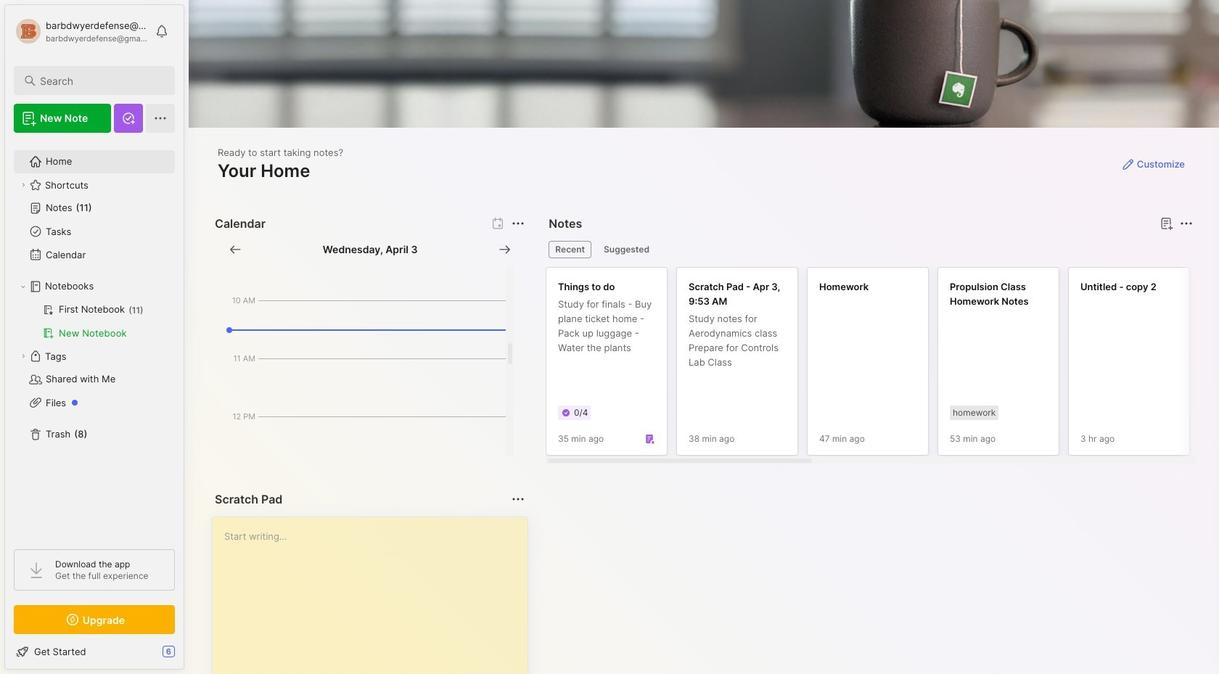 Task type: locate. For each thing, give the bounding box(es) containing it.
Search text field
[[40, 74, 162, 88]]

2 tab from the left
[[597, 241, 656, 258]]

more actions image
[[510, 215, 527, 232], [1178, 215, 1195, 232]]

0 horizontal spatial tab
[[549, 241, 591, 258]]

1 tab from the left
[[549, 241, 591, 258]]

expand notebooks image
[[19, 282, 28, 291]]

None search field
[[40, 72, 162, 89]]

tree
[[5, 142, 184, 536]]

click to collapse image
[[183, 647, 194, 665]]

row group
[[546, 267, 1219, 464]]

none search field inside main element
[[40, 72, 162, 89]]

1 more actions image from the left
[[510, 215, 527, 232]]

1 horizontal spatial more actions image
[[1178, 215, 1195, 232]]

Choose date to view field
[[323, 242, 418, 257]]

tab
[[549, 241, 591, 258], [597, 241, 656, 258]]

1 horizontal spatial tab
[[597, 241, 656, 258]]

More actions field
[[508, 213, 529, 234], [1176, 213, 1197, 234], [508, 489, 529, 509]]

tab list
[[549, 241, 1191, 258]]

2 more actions image from the left
[[1178, 215, 1195, 232]]

Account field
[[14, 17, 148, 46]]

0 horizontal spatial more actions image
[[510, 215, 527, 232]]

group
[[14, 298, 174, 345]]



Task type: describe. For each thing, give the bounding box(es) containing it.
tree inside main element
[[5, 142, 184, 536]]

more actions image
[[510, 491, 527, 508]]

group inside tree
[[14, 298, 174, 345]]

Start writing… text field
[[224, 517, 527, 674]]

expand tags image
[[19, 352, 28, 361]]

main element
[[0, 0, 189, 674]]

Help and Learning task checklist field
[[5, 640, 184, 663]]



Task type: vqa. For each thing, say whether or not it's contained in the screenshot.
Search Text Box
yes



